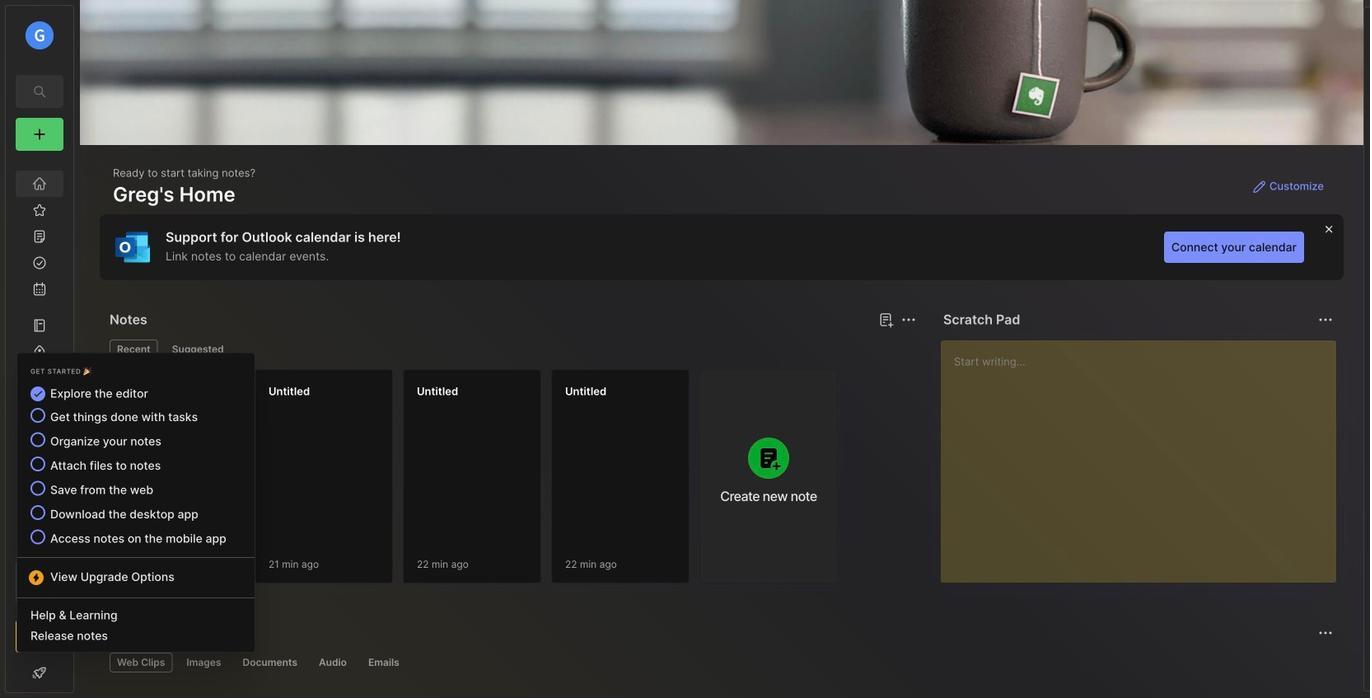Task type: describe. For each thing, give the bounding box(es) containing it.
Help and Learning task checklist field
[[6, 659, 73, 686]]

Account field
[[6, 19, 73, 52]]

Start writing… text field
[[955, 340, 1336, 570]]

home image
[[31, 176, 48, 192]]

2 dropdown list menu from the top
[[17, 565, 255, 605]]

main element
[[0, 0, 79, 698]]

account image
[[26, 21, 54, 49]]

more actions image for 2nd more actions field from the left
[[1316, 310, 1336, 330]]

2 more actions field from the left
[[1315, 308, 1338, 331]]

1 more actions field from the left
[[898, 308, 921, 331]]

upgrade image
[[30, 626, 49, 646]]



Task type: vqa. For each thing, say whether or not it's contained in the screenshot.
Tab
yes



Task type: locate. For each thing, give the bounding box(es) containing it.
dropdown list menu
[[17, 383, 255, 565], [17, 565, 255, 605], [17, 605, 255, 646]]

more actions image
[[899, 310, 919, 330], [1316, 310, 1336, 330]]

1 vertical spatial tab list
[[110, 653, 1331, 673]]

tree
[[6, 161, 73, 546]]

1 horizontal spatial more actions field
[[1315, 308, 1338, 331]]

1 more actions image from the left
[[899, 310, 919, 330]]

tree inside main element
[[6, 161, 73, 546]]

1 dropdown list menu from the top
[[17, 383, 255, 565]]

0 horizontal spatial more actions field
[[898, 308, 921, 331]]

tab list
[[110, 340, 914, 359], [110, 653, 1331, 673]]

0 horizontal spatial more actions image
[[899, 310, 919, 330]]

1 tab list from the top
[[110, 340, 914, 359]]

3 dropdown list menu from the top
[[17, 605, 255, 646]]

2 more actions image from the left
[[1316, 310, 1336, 330]]

1 horizontal spatial more actions image
[[1316, 310, 1336, 330]]

tab
[[110, 340, 158, 359], [165, 340, 231, 359], [110, 653, 173, 673], [179, 653, 229, 673], [235, 653, 305, 673], [312, 653, 354, 673], [361, 653, 407, 673]]

0 vertical spatial tab list
[[110, 340, 914, 359]]

more actions image for second more actions field from right
[[899, 310, 919, 330]]

click to expand image
[[72, 668, 84, 687]]

edit search image
[[30, 82, 49, 101]]

More actions field
[[898, 308, 921, 331], [1315, 308, 1338, 331]]

2 tab list from the top
[[110, 653, 1331, 673]]

row group
[[106, 369, 848, 594]]



